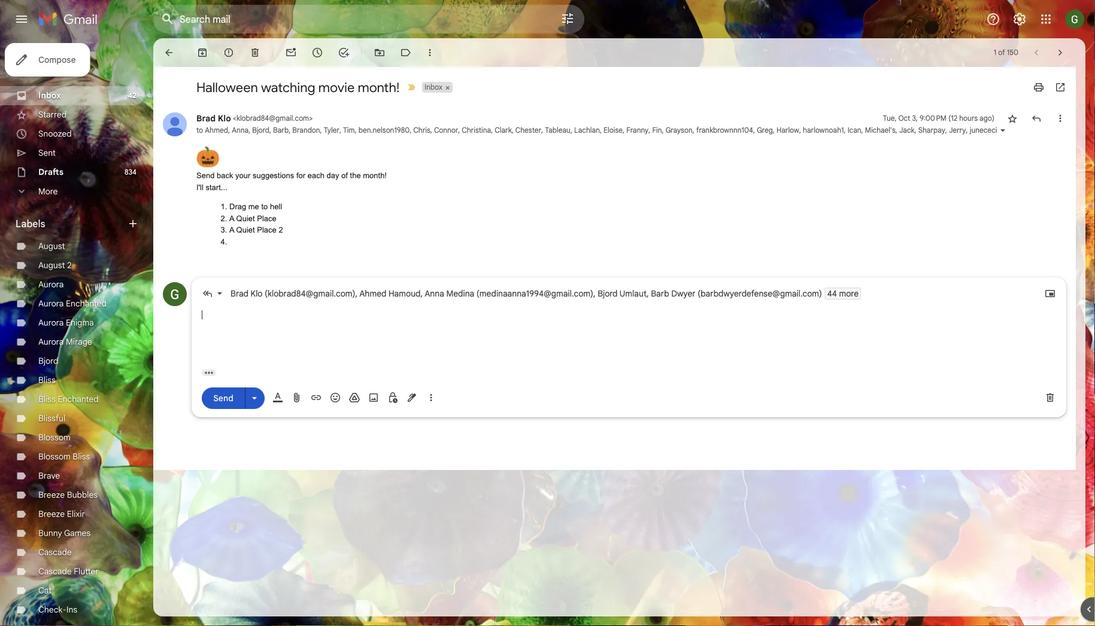 Task type: describe. For each thing, give the bounding box(es) containing it.
bjord link
[[38, 356, 58, 367]]

labels
[[16, 218, 45, 230]]

jack
[[899, 126, 915, 135]]

Search mail text field
[[180, 13, 527, 25]]

snoozed link
[[38, 129, 72, 139]]

your
[[235, 171, 250, 180]]

0 vertical spatial anna
[[232, 126, 249, 135]]

Not starred checkbox
[[1006, 113, 1018, 125]]

150
[[1007, 48, 1018, 57]]

0 vertical spatial to
[[196, 126, 203, 135]]

inbox button
[[422, 82, 444, 93]]

(12
[[948, 114, 957, 123]]

back
[[217, 171, 233, 180]]

tableau
[[545, 126, 571, 135]]

blossom bliss link
[[38, 452, 90, 463]]

2 inside the 'labels' navigation
[[67, 260, 72, 271]]

2 vertical spatial bliss
[[73, 452, 90, 463]]

back to inbox image
[[163, 47, 175, 59]]

starred
[[38, 110, 67, 120]]

send button
[[202, 388, 245, 409]]

(medinaanna1994@gmail.com)
[[476, 289, 593, 299]]

44
[[827, 289, 837, 299]]

ben.nelson1980
[[358, 126, 410, 135]]

klobrad84@gmail.com
[[236, 114, 309, 123]]

insert link ‪(⌘k)‬ image
[[310, 392, 322, 404]]

drafts link
[[38, 167, 64, 178]]

show trimmed content image
[[202, 370, 216, 377]]

main menu image
[[14, 12, 29, 26]]

drafts
[[38, 167, 64, 178]]

jerry
[[949, 126, 966, 135]]

brad for brad klo < klobrad84@gmail.com >
[[196, 113, 216, 124]]

starred link
[[38, 110, 67, 120]]

bliss link
[[38, 375, 56, 386]]

bubbles
[[67, 490, 98, 501]]

1 horizontal spatial of
[[998, 48, 1005, 57]]

insert emoji ‪(⌘⇧2)‬ image
[[329, 392, 341, 404]]

blossom bliss
[[38, 452, 90, 463]]

blissful
[[38, 414, 65, 424]]

frankbrownnn104
[[696, 126, 753, 135]]

inbox link
[[38, 90, 61, 101]]

aurora enchanted link
[[38, 299, 107, 309]]

fin
[[652, 126, 662, 135]]

ins
[[66, 605, 77, 616]]

klo for <
[[218, 113, 231, 124]]

august for august link
[[38, 241, 65, 252]]

day
[[327, 171, 339, 180]]

tue,
[[883, 114, 897, 123]]

michael's
[[865, 126, 896, 135]]

1 horizontal spatial barb
[[651, 289, 669, 299]]

cat link
[[38, 586, 52, 597]]

aurora enchanted
[[38, 299, 107, 309]]

report spam image
[[223, 47, 235, 59]]

archive image
[[196, 47, 208, 59]]

brad klo cell
[[196, 113, 313, 124]]

more
[[839, 289, 859, 299]]

enigma
[[66, 318, 94, 328]]

oct
[[898, 114, 910, 123]]

more send options image
[[248, 393, 260, 405]]

medina
[[446, 289, 474, 299]]

snoozed
[[38, 129, 72, 139]]

clark
[[495, 126, 512, 135]]

bliss for bliss enchanted
[[38, 395, 56, 405]]

sent link
[[38, 148, 56, 158]]

aurora enigma link
[[38, 318, 94, 328]]

insert files using drive image
[[348, 392, 360, 404]]

ican
[[848, 126, 861, 135]]

more
[[38, 186, 58, 197]]

brave
[[38, 471, 60, 482]]

august 2
[[38, 260, 72, 271]]

tue, oct 3, 9:00 pm (12 hours ago) cell
[[883, 113, 994, 125]]

mirage
[[66, 337, 92, 348]]

breeze elixir
[[38, 510, 85, 520]]

of inside send back your suggestions for each day of the month! i'll start...
[[341, 171, 348, 180]]

Message Body text field
[[202, 310, 1056, 360]]

bliss enchanted
[[38, 395, 99, 405]]

not starred image
[[1006, 113, 1018, 125]]

bunny games
[[38, 529, 91, 539]]

franny
[[626, 126, 649, 135]]

brad klo < klobrad84@gmail.com >
[[196, 113, 313, 124]]

aurora for aurora enchanted
[[38, 299, 64, 309]]

hamoud
[[389, 289, 421, 299]]

christina
[[462, 126, 491, 135]]

settings image
[[1012, 12, 1027, 26]]

aurora mirage link
[[38, 337, 92, 348]]

show details image
[[999, 127, 1006, 134]]

month! inside send back your suggestions for each day of the month! i'll start...
[[363, 171, 387, 180]]

lachlan
[[574, 126, 600, 135]]

cascade for cascade flutter
[[38, 567, 72, 577]]

aurora for aurora enigma
[[38, 318, 64, 328]]

check-ins
[[38, 605, 77, 616]]

(barbdwyerdefense@gmail.com)
[[698, 289, 822, 299]]

brave link
[[38, 471, 60, 482]]

me
[[248, 202, 259, 211]]

for
[[296, 171, 305, 180]]

1 place from the top
[[257, 214, 276, 223]]

enchanted for bliss enchanted
[[58, 395, 99, 405]]

breeze elixir link
[[38, 510, 85, 520]]

drag
[[229, 202, 246, 211]]



Task type: locate. For each thing, give the bounding box(es) containing it.
blossom link
[[38, 433, 70, 443]]

to
[[196, 126, 203, 135], [261, 202, 268, 211]]

place
[[257, 214, 276, 223], [257, 226, 276, 235]]

blossom
[[38, 433, 70, 443], [38, 452, 70, 463]]

0 horizontal spatial anna
[[232, 126, 249, 135]]

breeze up bunny at left
[[38, 510, 65, 520]]

aurora down the aurora link
[[38, 299, 64, 309]]

1 vertical spatial enchanted
[[58, 395, 99, 405]]

inbox inside the 'labels' navigation
[[38, 90, 61, 101]]

sent
[[38, 148, 56, 158]]

brad right type of response image
[[231, 289, 248, 299]]

suggestions
[[253, 171, 294, 180]]

to up 🎃 image
[[196, 126, 203, 135]]

1 blossom from the top
[[38, 433, 70, 443]]

enchanted up 'enigma'
[[66, 299, 107, 309]]

1 horizontal spatial brad
[[231, 289, 248, 299]]

0 vertical spatial ahmed
[[205, 126, 228, 135]]

1 vertical spatial blossom
[[38, 452, 70, 463]]

0 vertical spatial bliss
[[38, 375, 56, 386]]

2 blossom from the top
[[38, 452, 70, 463]]

halloween watching movie month!
[[196, 79, 399, 96]]

blossom for blossom link
[[38, 433, 70, 443]]

0 vertical spatial of
[[998, 48, 1005, 57]]

breeze for breeze bubbles
[[38, 490, 65, 501]]

0 horizontal spatial 2
[[67, 260, 72, 271]]

1 horizontal spatial to
[[261, 202, 268, 211]]

snooze image
[[311, 47, 323, 59]]

bjord up bliss link
[[38, 356, 58, 367]]

cascade down bunny at left
[[38, 548, 72, 558]]

blossom down blossom link
[[38, 452, 70, 463]]

0 horizontal spatial barb
[[273, 126, 289, 135]]

klo for (klobrad84@gmail.com)
[[251, 289, 263, 299]]

brad left < on the top left of page
[[196, 113, 216, 124]]

1 vertical spatial bjord
[[598, 289, 618, 299]]

2 aurora from the top
[[38, 299, 64, 309]]

0 vertical spatial 2
[[279, 226, 283, 235]]

🎃 image
[[196, 146, 219, 169]]

bjord down brad klo < klobrad84@gmail.com >
[[252, 126, 269, 135]]

check-
[[38, 605, 66, 616]]

grayson
[[666, 126, 693, 135]]

labels heading
[[16, 218, 127, 230]]

0 horizontal spatial of
[[341, 171, 348, 180]]

chester
[[515, 126, 541, 135]]

1 horizontal spatial klo
[[251, 289, 263, 299]]

2
[[279, 226, 283, 235], [67, 260, 72, 271]]

bjord
[[252, 126, 269, 135], [598, 289, 618, 299], [38, 356, 58, 367]]

1 vertical spatial place
[[257, 226, 276, 235]]

inbox for 'inbox' link
[[38, 90, 61, 101]]

1 horizontal spatial anna
[[425, 289, 444, 299]]

elixir
[[67, 510, 85, 520]]

0 vertical spatial enchanted
[[66, 299, 107, 309]]

harlownoah1
[[803, 126, 844, 135]]

ahmed
[[205, 126, 228, 135], [359, 289, 386, 299]]

1 vertical spatial quiet
[[236, 226, 255, 235]]

2 down hell at left top
[[279, 226, 283, 235]]

<
[[233, 114, 236, 123]]

1 horizontal spatial ahmed
[[359, 289, 386, 299]]

gmail image
[[38, 7, 104, 31]]

1 august from the top
[[38, 241, 65, 252]]

enchanted up blissful link
[[58, 395, 99, 405]]

august link
[[38, 241, 65, 252]]

2 august from the top
[[38, 260, 65, 271]]

0 vertical spatial klo
[[218, 113, 231, 124]]

2 breeze from the top
[[38, 510, 65, 520]]

1 breeze from the top
[[38, 490, 65, 501]]

breeze bubbles link
[[38, 490, 98, 501]]

1 cascade from the top
[[38, 548, 72, 558]]

inbox down "more" icon
[[425, 83, 443, 92]]

cascade for cascade link
[[38, 548, 72, 558]]

42
[[128, 91, 137, 100]]

connor
[[434, 126, 458, 135]]

1 of 150
[[994, 48, 1018, 57]]

junececi7
[[970, 126, 1001, 135]]

1 horizontal spatial inbox
[[425, 83, 443, 92]]

None search field
[[153, 5, 584, 34]]

cascade down cascade link
[[38, 567, 72, 577]]

labels navigation
[[0, 38, 153, 627]]

umlaut
[[620, 289, 647, 299]]

insert signature image
[[406, 392, 418, 404]]

watching
[[261, 79, 315, 96]]

tim
[[343, 126, 355, 135]]

2 vertical spatial bjord
[[38, 356, 58, 367]]

insert photo image
[[368, 392, 380, 404]]

august
[[38, 241, 65, 252], [38, 260, 65, 271]]

inbox
[[425, 83, 443, 92], [38, 90, 61, 101]]

cascade link
[[38, 548, 72, 558]]

1 vertical spatial to
[[261, 202, 268, 211]]

1 a from the top
[[229, 214, 234, 223]]

barb down klobrad84@gmail.com
[[273, 126, 289, 135]]

of
[[998, 48, 1005, 57], [341, 171, 348, 180]]

0 vertical spatial quiet
[[236, 214, 255, 223]]

0 vertical spatial cascade
[[38, 548, 72, 558]]

tue, oct 3, 9:00 pm (12 hours ago)
[[883, 114, 994, 123]]

cascade flutter
[[38, 567, 99, 577]]

2 cascade from the top
[[38, 567, 72, 577]]

more button
[[0, 182, 144, 201]]

1 horizontal spatial 2
[[279, 226, 283, 235]]

bliss enchanted link
[[38, 395, 99, 405]]

0 vertical spatial month!
[[358, 79, 399, 96]]

august for august 2
[[38, 260, 65, 271]]

inbox inside button
[[425, 83, 443, 92]]

month! down move to icon
[[358, 79, 399, 96]]

1 vertical spatial of
[[341, 171, 348, 180]]

send back your suggestions for each day of the month! i'll start...
[[196, 171, 387, 192]]

4 aurora from the top
[[38, 337, 64, 348]]

aurora mirage
[[38, 337, 92, 348]]

3 aurora from the top
[[38, 318, 64, 328]]

834
[[125, 168, 137, 177]]

bliss
[[38, 375, 56, 386], [38, 395, 56, 405], [73, 452, 90, 463]]

anna down < on the top left of page
[[232, 126, 249, 135]]

1 vertical spatial a
[[229, 226, 234, 235]]

send for send
[[213, 393, 233, 404]]

barb left dwyer
[[651, 289, 669, 299]]

klo
[[218, 113, 231, 124], [251, 289, 263, 299]]

bjord inside the 'labels' navigation
[[38, 356, 58, 367]]

of right 1
[[998, 48, 1005, 57]]

1
[[994, 48, 996, 57]]

inbox for inbox button
[[425, 83, 443, 92]]

to inside drag me to hell a quiet place a quiet place 2
[[261, 202, 268, 211]]

aurora for the aurora link
[[38, 280, 64, 290]]

labels image
[[400, 47, 412, 59]]

type of response image
[[202, 288, 214, 300]]

move to image
[[374, 47, 386, 59]]

bunny games link
[[38, 529, 91, 539]]

1 vertical spatial cascade
[[38, 567, 72, 577]]

send inside send back your suggestions for each day of the month! i'll start...
[[196, 171, 215, 180]]

2 up 'aurora enchanted'
[[67, 260, 72, 271]]

blossom down blissful link
[[38, 433, 70, 443]]

ahmed up 🎃 image
[[205, 126, 228, 135]]

august down august link
[[38, 260, 65, 271]]

august 2 link
[[38, 260, 72, 271]]

aurora
[[38, 280, 64, 290], [38, 299, 64, 309], [38, 318, 64, 328], [38, 337, 64, 348]]

advanced search options image
[[556, 7, 580, 31]]

1 vertical spatial bliss
[[38, 395, 56, 405]]

breeze bubbles
[[38, 490, 98, 501]]

attach files image
[[291, 392, 303, 404]]

support image
[[986, 12, 1000, 26]]

1 vertical spatial ahmed
[[359, 289, 386, 299]]

0 vertical spatial brad
[[196, 113, 216, 124]]

cascade flutter link
[[38, 567, 99, 577]]

0 vertical spatial bjord
[[252, 126, 269, 135]]

0 horizontal spatial bjord
[[38, 356, 58, 367]]

1 aurora from the top
[[38, 280, 64, 290]]

sharpay
[[918, 126, 945, 135]]

more options image
[[427, 392, 435, 404]]

1 vertical spatial brad
[[231, 289, 248, 299]]

bjord left 'umlaut'
[[598, 289, 618, 299]]

search mail image
[[157, 8, 178, 30]]

enchanted for aurora enchanted
[[66, 299, 107, 309]]

aurora up "bjord" link at the left of page
[[38, 337, 64, 348]]

2 quiet from the top
[[236, 226, 255, 235]]

eloise
[[604, 126, 623, 135]]

breeze down 'brave' link
[[38, 490, 65, 501]]

inbox up starred link
[[38, 90, 61, 101]]

send up i'll
[[196, 171, 215, 180]]

breeze for breeze elixir
[[38, 510, 65, 520]]

0 vertical spatial breeze
[[38, 490, 65, 501]]

month! right the
[[363, 171, 387, 180]]

klo right type of response image
[[251, 289, 263, 299]]

0 horizontal spatial to
[[196, 126, 203, 135]]

2 a from the top
[[229, 226, 234, 235]]

games
[[64, 529, 91, 539]]

3,
[[912, 114, 918, 123]]

harlow
[[777, 126, 799, 135]]

2 horizontal spatial bjord
[[598, 289, 618, 299]]

toggle confidential mode image
[[387, 392, 399, 404]]

hell
[[270, 202, 282, 211]]

discard draft ‪(⌘⇧d)‬ image
[[1044, 392, 1056, 404]]

blossom for blossom bliss
[[38, 452, 70, 463]]

month!
[[358, 79, 399, 96], [363, 171, 387, 180]]

0 horizontal spatial inbox
[[38, 90, 61, 101]]

2 place from the top
[[257, 226, 276, 235]]

aurora up aurora mirage link on the left of page
[[38, 318, 64, 328]]

,
[[228, 126, 230, 135], [249, 126, 250, 135], [269, 126, 271, 135], [289, 126, 291, 135], [320, 126, 322, 135], [339, 126, 341, 135], [355, 126, 357, 135], [410, 126, 412, 135], [430, 126, 432, 135], [458, 126, 460, 135], [491, 126, 493, 135], [512, 126, 514, 135], [541, 126, 543, 135], [571, 126, 572, 135], [600, 126, 602, 135], [623, 126, 625, 135], [649, 126, 650, 135], [662, 126, 664, 135], [693, 126, 694, 135], [753, 126, 755, 135], [773, 126, 775, 135], [799, 126, 801, 135], [844, 126, 846, 135], [861, 126, 863, 135], [896, 126, 897, 135], [915, 126, 916, 135], [945, 126, 947, 135], [966, 126, 968, 135], [1001, 126, 1003, 135], [1073, 126, 1076, 135], [355, 289, 357, 299], [421, 289, 423, 299], [593, 289, 595, 299], [647, 289, 649, 299]]

0 horizontal spatial brad
[[196, 113, 216, 124]]

chris
[[413, 126, 430, 135]]

to ahmed , anna , bjord , barb , brandon , tyler , tim , ben.nelson1980 , chris , connor , christina , clark , chester , tableau , lachlan , eloise , franny , fin , grayson , frankbrownnn104 , greg , harlow , harlownoah1 , ican , michael's , jack , sharpay , jerry , junececi7 ,
[[196, 126, 1005, 135]]

1 vertical spatial month!
[[363, 171, 387, 180]]

brad
[[196, 113, 216, 124], [231, 289, 248, 299]]

tyler
[[324, 126, 339, 135]]

halloween
[[196, 79, 258, 96]]

cascade
[[38, 548, 72, 558], [38, 567, 72, 577]]

drag me to hell a quiet place a quiet place 2
[[229, 202, 283, 235]]

more image
[[424, 47, 436, 59]]

0 vertical spatial blossom
[[38, 433, 70, 443]]

add to tasks image
[[338, 47, 350, 59]]

anna left medina
[[425, 289, 444, 299]]

send inside button
[[213, 393, 233, 404]]

1 vertical spatial 2
[[67, 260, 72, 271]]

0 vertical spatial send
[[196, 171, 215, 180]]

0 vertical spatial august
[[38, 241, 65, 252]]

send for send back your suggestions for each day of the month! i'll start...
[[196, 171, 215, 180]]

0 vertical spatial place
[[257, 214, 276, 223]]

0 horizontal spatial klo
[[218, 113, 231, 124]]

0 vertical spatial a
[[229, 214, 234, 223]]

of left the
[[341, 171, 348, 180]]

dwyer
[[671, 289, 695, 299]]

check-ins link
[[38, 605, 77, 616]]

2 inside drag me to hell a quiet place a quiet place 2
[[279, 226, 283, 235]]

1 vertical spatial barb
[[651, 289, 669, 299]]

aurora down august 2
[[38, 280, 64, 290]]

older image
[[1054, 47, 1066, 59]]

0 vertical spatial barb
[[273, 126, 289, 135]]

klo left < on the top left of page
[[218, 113, 231, 124]]

send down show trimmed content icon on the left of page
[[213, 393, 233, 404]]

1 vertical spatial august
[[38, 260, 65, 271]]

to right me
[[261, 202, 268, 211]]

compose
[[38, 54, 76, 65]]

1 vertical spatial anna
[[425, 289, 444, 299]]

bliss for bliss link
[[38, 375, 56, 386]]

1 vertical spatial send
[[213, 393, 233, 404]]

hours
[[959, 114, 978, 123]]

i'll
[[196, 183, 203, 192]]

0 horizontal spatial ahmed
[[205, 126, 228, 135]]

ahmed left hamoud
[[359, 289, 386, 299]]

quiet
[[236, 214, 255, 223], [236, 226, 255, 235]]

1 vertical spatial breeze
[[38, 510, 65, 520]]

bunny
[[38, 529, 62, 539]]

cat
[[38, 586, 52, 597]]

brad for brad klo (klobrad84@gmail.com) , ahmed hamoud , anna medina (medinaanna1994@gmail.com) , bjord umlaut , barb dwyer (barbdwyerdefense@gmail.com) 44 more
[[231, 289, 248, 299]]

aurora for aurora mirage
[[38, 337, 64, 348]]

delete image
[[249, 47, 261, 59]]

august up august 2
[[38, 241, 65, 252]]

brad klo (klobrad84@gmail.com) , ahmed hamoud , anna medina (medinaanna1994@gmail.com) , bjord umlaut , barb dwyer (barbdwyerdefense@gmail.com) 44 more
[[231, 289, 859, 299]]

1 vertical spatial klo
[[251, 289, 263, 299]]

1 quiet from the top
[[236, 214, 255, 223]]

blissful link
[[38, 414, 65, 424]]

1 horizontal spatial bjord
[[252, 126, 269, 135]]



Task type: vqa. For each thing, say whether or not it's contained in the screenshot.
Whisper
no



